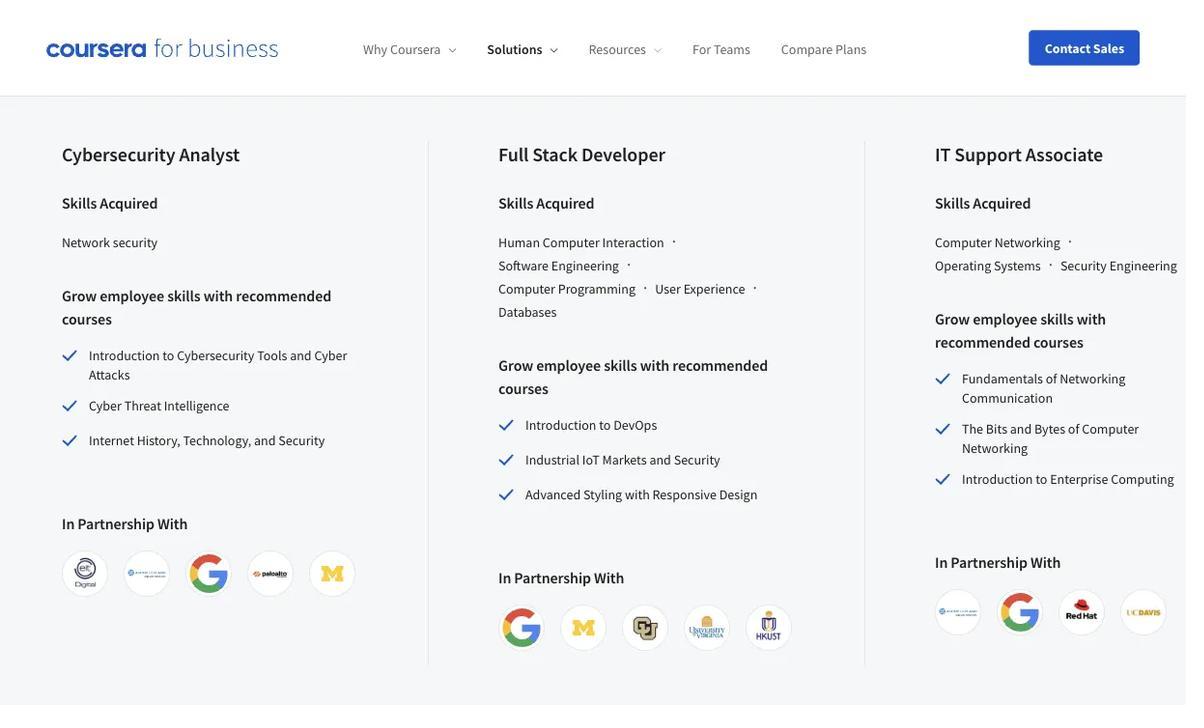 Task type: describe. For each thing, give the bounding box(es) containing it.
industrial
[[526, 451, 580, 469]]

solutions
[[487, 41, 543, 58]]

recommended for cybersecurity analyst
[[236, 286, 332, 306]]

in partnership with for support
[[935, 553, 1061, 572]]

computer inside computer networking operating systems
[[935, 234, 992, 251]]

and inside introduction to cybersecurity tools and cyber attacks
[[290, 347, 312, 364]]

introduction for stack
[[526, 417, 597, 434]]

upskill tech teams
[[232, 42, 356, 61]]

with for it support associate
[[1077, 309, 1107, 329]]

the bits and bytes of computer networking
[[962, 421, 1139, 457]]

plans
[[836, 41, 867, 58]]

internet history, technology, and security
[[89, 432, 325, 450]]

threat
[[124, 397, 161, 415]]

network
[[62, 234, 110, 251]]

computer inside the bits and bytes of computer networking
[[1083, 421, 1139, 438]]

fundamentals
[[962, 370, 1044, 388]]

introduction to enterprise computing
[[962, 471, 1175, 488]]

employee for support
[[973, 309, 1038, 329]]

history,
[[137, 432, 180, 450]]

skills for full
[[499, 193, 534, 213]]

courses for full stack developer
[[499, 379, 549, 398]]

full stack developer
[[499, 143, 666, 167]]

upskill tech teams button
[[224, 28, 363, 75]]

advanced styling with responsive design
[[526, 486, 758, 504]]

skills acquired for it
[[935, 193, 1032, 213]]

to for analyst
[[163, 347, 174, 364]]

skills for stack
[[604, 356, 637, 375]]

support
[[955, 143, 1022, 167]]

operating
[[935, 257, 992, 275]]

grow employee skills with recommended courses for analyst
[[62, 286, 332, 329]]

demand
[[480, 42, 535, 61]]

it
[[935, 143, 951, 167]]

compare plans
[[782, 41, 867, 58]]

teams inside upskill tech teams button
[[313, 42, 356, 61]]

introduction to cybersecurity tools and cyber attacks
[[89, 347, 347, 384]]

courses for cybersecurity analyst
[[62, 309, 112, 329]]

in-
[[462, 42, 480, 61]]

reskill
[[394, 42, 438, 61]]

cybersecurity analyst
[[62, 143, 240, 167]]

1 horizontal spatial ashok leyland logo image
[[939, 594, 978, 632]]

grow for cybersecurity
[[62, 286, 97, 306]]

attacks
[[89, 366, 130, 384]]

university of california davis image
[[1125, 594, 1163, 632]]

grow employee skills with recommended courses for stack
[[499, 356, 768, 398]]

the hong kong university of science and technology image
[[750, 609, 789, 648]]

grow for full
[[499, 356, 534, 375]]

communication
[[962, 390, 1053, 407]]

skills for it
[[935, 193, 970, 213]]

why coursera
[[363, 41, 441, 58]]

associate
[[1026, 143, 1104, 167]]

recommended for it support associate
[[935, 333, 1031, 352]]

security for industrial iot markets and security
[[674, 451, 721, 469]]

iot
[[582, 451, 600, 469]]

skills acquired for full
[[499, 193, 595, 213]]

skills for cybersecurity
[[62, 193, 97, 213]]

reskill for in-demand tech roles button
[[387, 28, 615, 75]]

3 tech from the left
[[538, 42, 569, 61]]

databases
[[499, 304, 557, 321]]

full
[[499, 143, 529, 167]]

computer up the databases
[[499, 280, 556, 298]]

0 horizontal spatial google leader logo image
[[189, 555, 228, 594]]

bits
[[986, 421, 1008, 438]]

human
[[499, 234, 540, 251]]

styling
[[584, 486, 622, 504]]

contact sales button
[[1030, 30, 1140, 65]]

0 horizontal spatial ashok leyland logo image
[[128, 555, 166, 594]]

enterprise
[[1051, 471, 1109, 488]]

design
[[720, 486, 758, 504]]

acquired for support
[[973, 193, 1032, 213]]

introduction for analyst
[[89, 347, 160, 364]]

why
[[363, 41, 388, 58]]

user
[[655, 280, 681, 298]]

university of michigan image
[[564, 609, 603, 648]]

grow for it
[[935, 309, 970, 329]]

sales
[[1094, 39, 1125, 57]]

resources link
[[589, 41, 662, 58]]

devops
[[614, 417, 657, 434]]

of inside the bits and bytes of computer networking
[[1069, 421, 1080, 438]]

cybersecurity inside introduction to cybersecurity tools and cyber attacks
[[177, 347, 254, 364]]

roles
[[572, 42, 608, 61]]

university of colorado boulder image
[[626, 609, 665, 648]]

drive tech literacy button
[[62, 28, 201, 75]]

for
[[441, 42, 459, 61]]

internet
[[89, 432, 134, 450]]

in partnership with for stack
[[499, 568, 625, 588]]

skills acquired for cybersecurity
[[62, 193, 158, 213]]

image 198 image
[[688, 609, 727, 648]]

introduction to devops
[[526, 417, 657, 434]]

to for stack
[[599, 417, 611, 434]]

with for stack
[[594, 568, 625, 588]]

acquired for stack
[[537, 193, 595, 213]]

1 horizontal spatial google leader logo image
[[502, 609, 541, 648]]

developer
[[582, 143, 666, 167]]

the
[[962, 421, 984, 438]]

literacy
[[141, 42, 193, 61]]

drive tech literacy
[[70, 42, 193, 61]]

upskill
[[232, 42, 277, 61]]

stack
[[533, 143, 578, 167]]

it support associate
[[935, 143, 1104, 167]]

recommended for full stack developer
[[673, 356, 768, 375]]

for teams
[[693, 41, 751, 58]]

with for cybersecurity analyst
[[204, 286, 233, 306]]

with right styling
[[625, 486, 650, 504]]



Task type: vqa. For each thing, say whether or not it's contained in the screenshot.
Teams
yes



Task type: locate. For each thing, give the bounding box(es) containing it.
to left the 'devops'
[[599, 417, 611, 434]]

recommended
[[236, 286, 332, 306], [935, 333, 1031, 352], [673, 356, 768, 375]]

in
[[62, 514, 75, 534], [935, 553, 948, 572], [499, 568, 511, 588]]

partnership for cybersecurity
[[78, 514, 155, 534]]

and inside the bits and bytes of computer networking
[[1011, 421, 1032, 438]]

0 horizontal spatial skills
[[167, 286, 201, 306]]

2 horizontal spatial skills
[[1041, 309, 1074, 329]]

0 vertical spatial cyber
[[314, 347, 347, 364]]

2 tech from the left
[[280, 42, 310, 61]]

2 skills acquired from the left
[[499, 193, 595, 213]]

0 vertical spatial recommended
[[236, 286, 332, 306]]

experience
[[684, 280, 746, 298]]

in partnership with for analyst
[[62, 514, 188, 534]]

2 horizontal spatial employee
[[973, 309, 1038, 329]]

courses for it support associate
[[1034, 333, 1084, 352]]

with down security engineering at top right
[[1077, 309, 1107, 329]]

recommended down experience
[[673, 356, 768, 375]]

1 horizontal spatial security
[[674, 451, 721, 469]]

coursera
[[390, 41, 441, 58]]

with up introduction to cybersecurity tools and cyber attacks
[[204, 286, 233, 306]]

1 horizontal spatial engineering
[[1110, 257, 1178, 275]]

tech right drive
[[107, 42, 138, 61]]

security right technology,
[[279, 432, 325, 450]]

programming
[[558, 280, 636, 298]]

0 horizontal spatial skills acquired
[[62, 193, 158, 213]]

1 horizontal spatial partnership
[[514, 568, 591, 588]]

industrial iot markets and security
[[526, 451, 721, 469]]

user experience databases
[[499, 280, 746, 321]]

3 acquired from the left
[[973, 193, 1032, 213]]

0 vertical spatial introduction
[[89, 347, 160, 364]]

skills for analyst
[[167, 286, 201, 306]]

with up university of michigan image
[[594, 568, 625, 588]]

security for internet history, technology, and security
[[279, 432, 325, 450]]

with down introduction to enterprise computing
[[1031, 553, 1061, 572]]

2 vertical spatial security
[[674, 451, 721, 469]]

computer
[[543, 234, 600, 251], [935, 234, 992, 251], [499, 280, 556, 298], [1083, 421, 1139, 438]]

to inside introduction to cybersecurity tools and cyber attacks
[[163, 347, 174, 364]]

ashok leyland logo image
[[128, 555, 166, 594], [939, 594, 978, 632]]

skills acquired down support on the top
[[935, 193, 1032, 213]]

1 horizontal spatial to
[[599, 417, 611, 434]]

2 horizontal spatial skills acquired
[[935, 193, 1032, 213]]

2 horizontal spatial recommended
[[935, 333, 1031, 352]]

networking inside computer networking operating systems
[[995, 234, 1061, 251]]

0 vertical spatial security
[[1061, 257, 1107, 275]]

0 horizontal spatial of
[[1046, 370, 1058, 388]]

2 horizontal spatial in partnership with
[[935, 553, 1061, 572]]

0 horizontal spatial with
[[158, 514, 188, 534]]

1 tech from the left
[[107, 42, 138, 61]]

computer up operating
[[935, 234, 992, 251]]

with for support
[[1031, 553, 1061, 572]]

to up cyber threat intelligence
[[163, 347, 174, 364]]

1 vertical spatial skills
[[1041, 309, 1074, 329]]

with down history,
[[158, 514, 188, 534]]

2 vertical spatial recommended
[[673, 356, 768, 375]]

tech right upskill
[[280, 42, 310, 61]]

for
[[693, 41, 711, 58]]

courses
[[62, 309, 112, 329], [1034, 333, 1084, 352], [499, 379, 549, 398]]

with for full stack developer
[[640, 356, 670, 375]]

skills acquired
[[62, 193, 158, 213], [499, 193, 595, 213], [935, 193, 1032, 213]]

1 horizontal spatial introduction
[[526, 417, 597, 434]]

drive
[[70, 42, 104, 61]]

2 vertical spatial skills
[[604, 356, 637, 375]]

skills up the network
[[62, 193, 97, 213]]

1 horizontal spatial cyber
[[314, 347, 347, 364]]

of
[[1046, 370, 1058, 388], [1069, 421, 1080, 438]]

2 vertical spatial courses
[[499, 379, 549, 398]]

1 vertical spatial grow
[[935, 309, 970, 329]]

solutions link
[[487, 41, 558, 58]]

why coursera link
[[363, 41, 456, 58]]

eit digital image
[[66, 555, 104, 594]]

networking down bits
[[962, 440, 1028, 457]]

cybersecurity up intelligence
[[177, 347, 254, 364]]

1 horizontal spatial skills
[[604, 356, 637, 375]]

university of michigan image
[[313, 555, 352, 594]]

tech for upskill
[[280, 42, 310, 61]]

1 horizontal spatial teams
[[714, 41, 751, 58]]

reskill for in-demand tech roles
[[394, 42, 608, 61]]

of inside fundamentals of networking communication
[[1046, 370, 1058, 388]]

security
[[1061, 257, 1107, 275], [279, 432, 325, 450], [674, 451, 721, 469]]

1 horizontal spatial recommended
[[673, 356, 768, 375]]

0 vertical spatial courses
[[62, 309, 112, 329]]

2 horizontal spatial acquired
[[973, 193, 1032, 213]]

1 horizontal spatial in
[[499, 568, 511, 588]]

1 horizontal spatial in partnership with
[[499, 568, 625, 588]]

employee
[[100, 286, 164, 306], [973, 309, 1038, 329], [537, 356, 601, 375]]

to
[[163, 347, 174, 364], [599, 417, 611, 434], [1036, 471, 1048, 488]]

cyber
[[314, 347, 347, 364], [89, 397, 122, 415]]

1 horizontal spatial grow employee skills with recommended courses
[[499, 356, 768, 398]]

grow employee skills with recommended courses up the 'devops'
[[499, 356, 768, 398]]

compare
[[782, 41, 833, 58]]

coursera for business image
[[46, 38, 278, 58]]

0 vertical spatial grow
[[62, 286, 97, 306]]

teams right the for at the right top of page
[[714, 41, 751, 58]]

grow employee skills with recommended courses up introduction to cybersecurity tools and cyber attacks
[[62, 286, 332, 329]]

with for analyst
[[158, 514, 188, 534]]

2 vertical spatial to
[[1036, 471, 1048, 488]]

in for full stack developer
[[499, 568, 511, 588]]

grow
[[62, 286, 97, 306], [935, 309, 970, 329], [499, 356, 534, 375]]

networking
[[995, 234, 1061, 251], [1060, 370, 1126, 388], [962, 440, 1028, 457]]

with
[[158, 514, 188, 534], [1031, 553, 1061, 572], [594, 568, 625, 588]]

courses up attacks
[[62, 309, 112, 329]]

0 horizontal spatial skills
[[62, 193, 97, 213]]

skills acquired up the human
[[499, 193, 595, 213]]

security engineering
[[1061, 257, 1178, 275]]

2 horizontal spatial grow
[[935, 309, 970, 329]]

in for it support associate
[[935, 553, 948, 572]]

palo alto networks image
[[251, 555, 290, 594]]

grow employee skills with recommended courses
[[62, 286, 332, 329], [935, 309, 1107, 352], [499, 356, 768, 398]]

reskill for in-demand tech roles tab panel
[[62, 79, 1183, 667]]

analyst
[[179, 143, 240, 167]]

0 horizontal spatial partnership
[[78, 514, 155, 534]]

0 horizontal spatial recommended
[[236, 286, 332, 306]]

markets
[[603, 451, 647, 469]]

employee for analyst
[[100, 286, 164, 306]]

with up the 'devops'
[[640, 356, 670, 375]]

2 horizontal spatial introduction
[[962, 471, 1033, 488]]

acquired for analyst
[[100, 193, 158, 213]]

1 vertical spatial recommended
[[935, 333, 1031, 352]]

partnership for it
[[951, 553, 1028, 572]]

compare plans link
[[782, 41, 867, 58]]

2 vertical spatial employee
[[537, 356, 601, 375]]

intelligence
[[164, 397, 230, 415]]

1 vertical spatial of
[[1069, 421, 1080, 438]]

human computer interaction software engineering computer programming
[[499, 234, 664, 298]]

in partnership with
[[62, 514, 188, 534], [935, 553, 1061, 572], [499, 568, 625, 588]]

1 vertical spatial to
[[599, 417, 611, 434]]

0 horizontal spatial grow
[[62, 286, 97, 306]]

2 vertical spatial networking
[[962, 440, 1028, 457]]

introduction down bits
[[962, 471, 1033, 488]]

1 skills acquired from the left
[[62, 193, 158, 213]]

2 engineering from the left
[[1110, 257, 1178, 275]]

2 vertical spatial grow
[[499, 356, 534, 375]]

employee down systems
[[973, 309, 1038, 329]]

0 vertical spatial networking
[[995, 234, 1061, 251]]

computer right the human
[[543, 234, 600, 251]]

employee down security
[[100, 286, 164, 306]]

recommended up fundamentals
[[935, 333, 1031, 352]]

0 vertical spatial of
[[1046, 370, 1058, 388]]

partnership
[[78, 514, 155, 534], [951, 553, 1028, 572], [514, 568, 591, 588]]

2 horizontal spatial to
[[1036, 471, 1048, 488]]

employee for stack
[[537, 356, 601, 375]]

teams left "why"
[[313, 42, 356, 61]]

introduction up attacks
[[89, 347, 160, 364]]

2 horizontal spatial tech
[[538, 42, 569, 61]]

1 engineering from the left
[[552, 257, 619, 275]]

tools
[[257, 347, 287, 364]]

3 skills acquired from the left
[[935, 193, 1032, 213]]

1 horizontal spatial acquired
[[537, 193, 595, 213]]

acquired down stack
[[537, 193, 595, 213]]

grow down the network
[[62, 286, 97, 306]]

networking inside fundamentals of networking communication
[[1060, 370, 1126, 388]]

software
[[499, 257, 549, 275]]

contact sales
[[1045, 39, 1125, 57]]

systems
[[994, 257, 1041, 275]]

resources
[[589, 41, 646, 58]]

cybersecurity up network security
[[62, 143, 175, 167]]

1 vertical spatial introduction
[[526, 417, 597, 434]]

1 acquired from the left
[[100, 193, 158, 213]]

introduction
[[89, 347, 160, 364], [526, 417, 597, 434], [962, 471, 1033, 488]]

teams
[[714, 41, 751, 58], [313, 42, 356, 61]]

in for cybersecurity analyst
[[62, 514, 75, 534]]

technology,
[[183, 432, 251, 450]]

2 horizontal spatial security
[[1061, 257, 1107, 275]]

skills
[[167, 286, 201, 306], [1041, 309, 1074, 329], [604, 356, 637, 375]]

computer up enterprise
[[1083, 421, 1139, 438]]

1 horizontal spatial of
[[1069, 421, 1080, 438]]

cyber right tools
[[314, 347, 347, 364]]

to left enterprise
[[1036, 471, 1048, 488]]

security right systems
[[1061, 257, 1107, 275]]

skills for support
[[1041, 309, 1074, 329]]

responsive
[[653, 486, 717, 504]]

and right technology,
[[254, 432, 276, 450]]

interaction
[[603, 234, 664, 251]]

1 vertical spatial employee
[[973, 309, 1038, 329]]

0 vertical spatial employee
[[100, 286, 164, 306]]

1 horizontal spatial skills acquired
[[499, 193, 595, 213]]

0 horizontal spatial acquired
[[100, 193, 158, 213]]

acquired up security
[[100, 193, 158, 213]]

skills up the 'devops'
[[604, 356, 637, 375]]

skills up introduction to cybersecurity tools and cyber attacks
[[167, 286, 201, 306]]

skills acquired up network security
[[62, 193, 158, 213]]

1 skills from the left
[[62, 193, 97, 213]]

and right tools
[[290, 347, 312, 364]]

1 horizontal spatial cybersecurity
[[177, 347, 254, 364]]

0 horizontal spatial grow employee skills with recommended courses
[[62, 286, 332, 329]]

0 horizontal spatial employee
[[100, 286, 164, 306]]

2 horizontal spatial skills
[[935, 193, 970, 213]]

partnership for full
[[514, 568, 591, 588]]

cyber threat intelligence
[[89, 397, 230, 415]]

introduction up industrial
[[526, 417, 597, 434]]

2 skills from the left
[[499, 193, 534, 213]]

1 vertical spatial security
[[279, 432, 325, 450]]

and right the markets
[[650, 451, 671, 469]]

2 acquired from the left
[[537, 193, 595, 213]]

1 vertical spatial courses
[[1034, 333, 1084, 352]]

0 horizontal spatial courses
[[62, 309, 112, 329]]

2 horizontal spatial google leader logo image
[[1001, 594, 1040, 632]]

computing
[[1111, 471, 1175, 488]]

1 horizontal spatial skills
[[499, 193, 534, 213]]

grow employee skills with recommended courses for support
[[935, 309, 1107, 352]]

1 vertical spatial cyber
[[89, 397, 122, 415]]

networking inside the bits and bytes of computer networking
[[962, 440, 1028, 457]]

bytes
[[1035, 421, 1066, 438]]

0 horizontal spatial cybersecurity
[[62, 143, 175, 167]]

2 horizontal spatial in
[[935, 553, 948, 572]]

1 vertical spatial cybersecurity
[[177, 347, 254, 364]]

engineering
[[552, 257, 619, 275], [1110, 257, 1178, 275]]

0 horizontal spatial security
[[279, 432, 325, 450]]

cybersecurity
[[62, 143, 175, 167], [177, 347, 254, 364]]

skills down the it
[[935, 193, 970, 213]]

0 horizontal spatial teams
[[313, 42, 356, 61]]

0 horizontal spatial introduction
[[89, 347, 160, 364]]

0 vertical spatial to
[[163, 347, 174, 364]]

courses down the databases
[[499, 379, 549, 398]]

networking up bytes
[[1060, 370, 1126, 388]]

2 horizontal spatial partnership
[[951, 553, 1028, 572]]

computer networking operating systems
[[935, 234, 1061, 275]]

courses up fundamentals of networking communication
[[1034, 333, 1084, 352]]

grow employee skills with recommended courses up fundamentals
[[935, 309, 1107, 352]]

security up responsive
[[674, 451, 721, 469]]

3 skills from the left
[[935, 193, 970, 213]]

1 horizontal spatial tech
[[280, 42, 310, 61]]

1 horizontal spatial with
[[594, 568, 625, 588]]

acquired
[[100, 193, 158, 213], [537, 193, 595, 213], [973, 193, 1032, 213]]

employee up introduction to devops
[[537, 356, 601, 375]]

2 vertical spatial introduction
[[962, 471, 1033, 488]]

introduction inside introduction to cybersecurity tools and cyber attacks
[[89, 347, 160, 364]]

2 horizontal spatial with
[[1031, 553, 1061, 572]]

for teams link
[[693, 41, 751, 58]]

1 horizontal spatial grow
[[499, 356, 534, 375]]

content tabs tab list
[[62, 28, 1125, 78]]

0 vertical spatial cybersecurity
[[62, 143, 175, 167]]

0 horizontal spatial to
[[163, 347, 174, 364]]

google leader logo image left the palo alto networks icon
[[189, 555, 228, 594]]

0 horizontal spatial tech
[[107, 42, 138, 61]]

1 vertical spatial networking
[[1060, 370, 1126, 388]]

network security
[[62, 234, 158, 251]]

recommended up tools
[[236, 286, 332, 306]]

with
[[204, 286, 233, 306], [1077, 309, 1107, 329], [640, 356, 670, 375], [625, 486, 650, 504]]

of up communication
[[1046, 370, 1058, 388]]

0 vertical spatial skills
[[167, 286, 201, 306]]

engineering inside "human computer interaction software engineering computer programming"
[[552, 257, 619, 275]]

contact
[[1045, 39, 1091, 57]]

fundamentals of networking communication
[[962, 370, 1126, 407]]

1 horizontal spatial employee
[[537, 356, 601, 375]]

0 horizontal spatial engineering
[[552, 257, 619, 275]]

skills up the human
[[499, 193, 534, 213]]

tech for drive
[[107, 42, 138, 61]]

0 horizontal spatial in partnership with
[[62, 514, 188, 534]]

advanced
[[526, 486, 581, 504]]

grow down the databases
[[499, 356, 534, 375]]

google leader logo image left the red hat image
[[1001, 594, 1040, 632]]

acquired down support on the top
[[973, 193, 1032, 213]]

cyber inside introduction to cybersecurity tools and cyber attacks
[[314, 347, 347, 364]]

and
[[290, 347, 312, 364], [1011, 421, 1032, 438], [254, 432, 276, 450], [650, 451, 671, 469]]

0 horizontal spatial in
[[62, 514, 75, 534]]

0 horizontal spatial cyber
[[89, 397, 122, 415]]

google leader logo image left university of michigan image
[[502, 609, 541, 648]]

1 horizontal spatial courses
[[499, 379, 549, 398]]

and right bits
[[1011, 421, 1032, 438]]

networking up systems
[[995, 234, 1061, 251]]

grow down operating
[[935, 309, 970, 329]]

of right bytes
[[1069, 421, 1080, 438]]

google leader logo image
[[189, 555, 228, 594], [1001, 594, 1040, 632], [502, 609, 541, 648]]

tech left roles
[[538, 42, 569, 61]]

2 horizontal spatial courses
[[1034, 333, 1084, 352]]

skills down systems
[[1041, 309, 1074, 329]]

cyber down attacks
[[89, 397, 122, 415]]

2 horizontal spatial grow employee skills with recommended courses
[[935, 309, 1107, 352]]

security
[[113, 234, 158, 251]]

red hat image
[[1063, 594, 1102, 632]]

tech
[[107, 42, 138, 61], [280, 42, 310, 61], [538, 42, 569, 61]]



